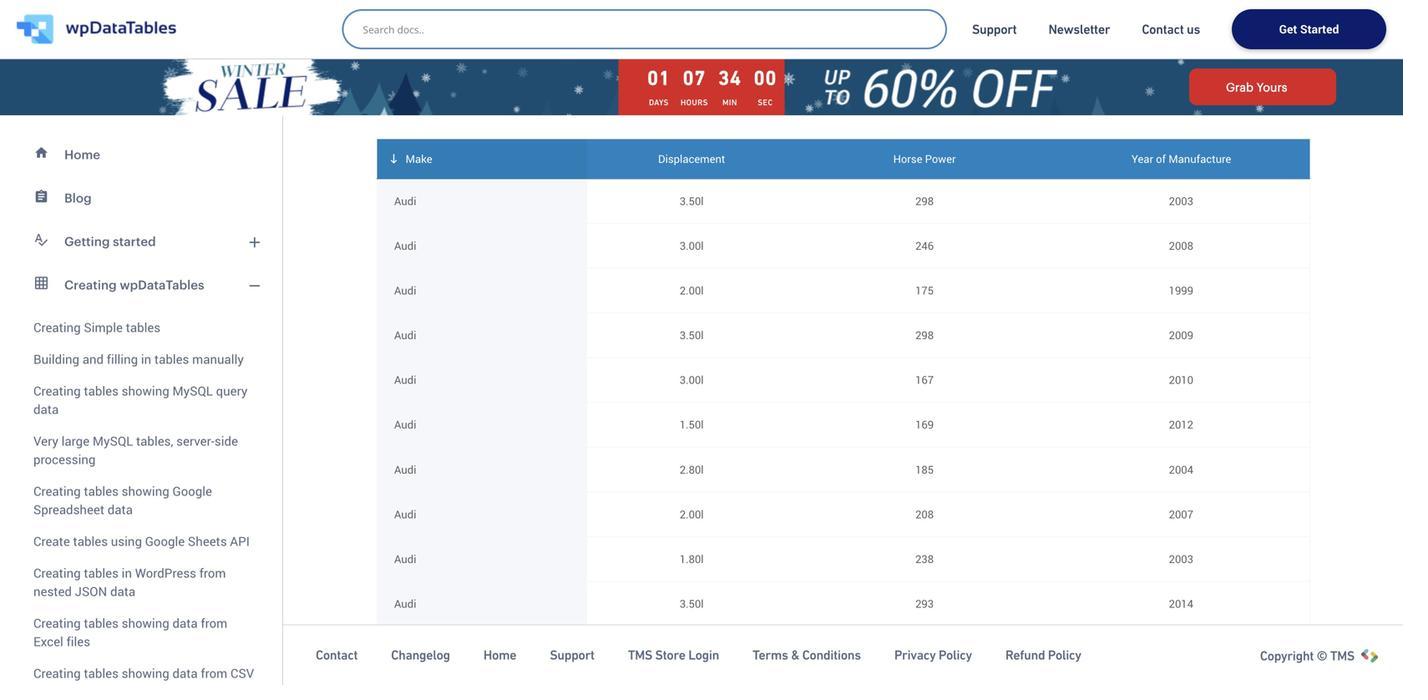 Task type: describe. For each thing, give the bounding box(es) containing it.
building and filling in tables manually
[[33, 350, 244, 368]]

0 vertical spatial in
[[814, 56, 825, 70]]

by-
[[607, 90, 624, 103]]

support for rightmost 'support' link
[[972, 22, 1017, 37]]

34
[[718, 66, 742, 89]]

yours
[[1257, 80, 1288, 94]]

well.
[[828, 23, 854, 36]]

4 audi from the top
[[394, 328, 416, 343]]

creating tables showing data from excel files
[[33, 614, 227, 650]]

tables for creating tables showing data from excel files
[[84, 614, 119, 632]]

contact for contact
[[316, 648, 358, 663]]

building
[[33, 350, 79, 368]]

tables inside building and filling in tables manually link
[[154, 350, 189, 368]]

terms
[[753, 648, 788, 663]]

login
[[688, 648, 719, 663]]

sec
[[758, 98, 773, 107]]

get
[[1279, 21, 1298, 37]]

nothing selected for first "nothing selected" button from the left
[[408, 660, 491, 675]]

download
[[971, 56, 1027, 70]]

markup
[[461, 6, 503, 20]]

07
[[683, 66, 706, 89]]

software
[[1011, 6, 1060, 20]]

0 horizontal spatial tms
[[628, 648, 653, 663]]

from for creating tables in wordpress from nested json data
[[199, 564, 226, 581]]

very
[[33, 432, 58, 449]]

creating wpdatatables
[[64, 277, 204, 292]]

it
[[807, 90, 814, 103]]

1 nothing selected button from the left
[[408, 653, 570, 683]]

google for showing
[[172, 482, 212, 500]]

filling
[[107, 350, 138, 368]]

privacy policy link
[[895, 647, 972, 663]]

1.80
[[680, 551, 701, 566]]

creating tables showing data from csv files link
[[10, 657, 272, 685]]

data inside creating tables showing data from csv files
[[172, 665, 198, 682]]

make
[[406, 151, 432, 166]]

store
[[655, 648, 686, 663]]

horse
[[894, 151, 923, 166]]

Search input search field
[[363, 18, 935, 41]]

and inside (extensible markup language) is a long-time standard for data exchange between many different kinds of software platforms, both online and offline. many web services "run" on xml, and wpdatatables supports xml as an input data source as well.
[[494, 23, 515, 36]]

2.00 for 175
[[680, 283, 701, 298]]

1 as from the left
[[680, 23, 693, 36]]

terms & conditions
[[753, 648, 861, 663]]

167
[[916, 372, 934, 387]]

will
[[463, 56, 482, 70]]

simple
[[84, 319, 123, 336]]

year of manufacture
[[1132, 151, 1232, 166]]

blog
[[64, 190, 92, 205]]

169
[[916, 417, 934, 432]]

(extensible markup language) is a long-time standard for data exchange between many different kinds of software platforms, both online and offline. many web services "run" on xml, and wpdatatables supports xml as an input data source as well.
[[363, 6, 1324, 36]]

how
[[712, 90, 736, 103]]

1.50
[[680, 417, 701, 432]]

data up input
[[730, 6, 755, 20]]

data right input
[[744, 23, 769, 36]]

"run"
[[413, 23, 442, 36]]

Search form search field
[[363, 18, 935, 41]]

on inside (extensible markup language) is a long-time standard for data exchange between many different kinds of software platforms, both online and offline. many web services "run" on xml, and wpdatatables supports xml as an input data source as well.
[[445, 23, 459, 36]]

dummy
[[517, 56, 559, 70]]

privacy policy
[[895, 648, 972, 663]]

policy for privacy policy
[[939, 648, 972, 663]]

7 audi from the top
[[394, 462, 416, 477]]

follows:
[[817, 90, 861, 103]]

long-
[[597, 6, 626, 20]]

refund policy
[[1006, 648, 1082, 663]]

can
[[948, 56, 969, 70]]

3.50 for 2009
[[680, 328, 701, 343]]

3 audi from the top
[[394, 283, 416, 298]]

246
[[916, 238, 934, 253]]

server-
[[176, 432, 215, 449]]

data inside "creating tables showing mysql query data"
[[33, 401, 59, 418]]

1999
[[1169, 283, 1194, 298]]

manually
[[192, 350, 244, 368]]

wpdatatables - tables and charts manager wordpress plugin image
[[17, 14, 176, 44]]

creating for creating tables showing data from csv files
[[33, 665, 81, 682]]

data inside creating tables showing google spreadsheet data
[[108, 501, 133, 518]]

very large mysql tables, server-side processing link
[[10, 425, 272, 475]]

creating for creating tables in wordpress from nested json data
[[33, 564, 81, 581]]

2012
[[1169, 417, 1194, 432]]

10 audi from the top
[[394, 596, 416, 611]]

step-
[[578, 90, 607, 103]]

table
[[495, 90, 523, 103]]

1 audi from the top
[[394, 193, 416, 208]]

conditions
[[802, 648, 861, 663]]

create
[[33, 533, 70, 550]]

automobiles database
[[687, 56, 812, 70]]

3.00 for 246
[[680, 238, 701, 253]]

newsletter link
[[1049, 21, 1110, 38]]

year
[[1132, 151, 1154, 166]]

files for creating tables showing data from excel files
[[66, 633, 90, 650]]

year of manufacture: activate to sort column ascending element
[[1053, 139, 1310, 179]]

mysql inside "creating tables showing mysql query data"
[[172, 382, 213, 399]]

2.00 for 208
[[680, 507, 701, 522]]

link
[[1072, 56, 1092, 70]]

1 horizontal spatial on
[[695, 90, 709, 103]]

(extensible
[[393, 6, 457, 20]]

2010
[[1169, 372, 1194, 387]]

0 vertical spatial home
[[64, 147, 100, 162]]

first.
[[526, 90, 551, 103]]

creating simple tables link
[[10, 307, 272, 343]]

mysql inside very large mysql tables, server-side processing
[[93, 432, 133, 449]]

hours
[[681, 98, 708, 107]]

creating tables showing mysql query data link
[[10, 375, 272, 425]]

2 to number field from the left
[[1070, 669, 1293, 685]]

175
[[916, 283, 934, 298]]

2008
[[1169, 238, 1194, 253]]

2 this from the left
[[1049, 56, 1070, 70]]

excel
[[33, 633, 63, 650]]

selected for first "nothing selected" button from the left
[[449, 660, 491, 675]]

tables inside creating simple tables link
[[126, 319, 161, 336]]

the
[[421, 90, 439, 103]]

1 vertical spatial and
[[82, 350, 104, 368]]

2 vertical spatial xml
[[828, 56, 853, 70]]

238
[[916, 551, 934, 566]]

185
[[916, 462, 934, 477]]

creating for creating tables showing data from excel files
[[33, 614, 81, 632]]

from number field for second to number field from left
[[1070, 635, 1293, 665]]

step
[[624, 90, 649, 103]]

2007
[[1169, 507, 1194, 522]]

resulting
[[442, 90, 492, 103]]

query
[[216, 382, 248, 399]]

0 horizontal spatial wpdatatables
[[120, 277, 204, 292]]

both
[[1127, 6, 1153, 20]]

google for using
[[145, 533, 185, 550]]



Task type: vqa. For each thing, say whether or not it's contained in the screenshot.
the rightmost 30
no



Task type: locate. For each thing, give the bounding box(es) containing it.
creating up creating simple tables
[[64, 277, 117, 292]]

creating inside creating tables in wordpress from nested json data
[[33, 564, 81, 581]]

tables up spreadsheet
[[84, 482, 119, 500]]

1 selected from the left
[[449, 660, 491, 675]]

getting
[[64, 234, 110, 249]]

3.00 for 167
[[680, 372, 701, 387]]

3.00
[[680, 238, 701, 253], [680, 372, 701, 387]]

support for bottom 'support' link
[[550, 648, 595, 663]]

From number field
[[813, 635, 1036, 665], [1070, 635, 1293, 665]]

tables for creating tables showing data from csv files
[[84, 665, 119, 682]]

files inside creating tables showing data from excel files
[[66, 633, 90, 650]]

creating down the "building"
[[33, 382, 81, 399]]

1 vertical spatial wpdatatables
[[120, 277, 204, 292]]

to
[[739, 90, 750, 103]]

2003 up 2014
[[1169, 551, 1194, 566]]

1 horizontal spatial wpdatatables
[[518, 23, 597, 36]]

0 horizontal spatial of
[[995, 6, 1006, 20]]

showing down "very large mysql tables, server-side processing" link
[[122, 482, 169, 500]]

1 horizontal spatial support
[[972, 22, 1017, 37]]

298 for 2003
[[916, 193, 934, 208]]

data right json
[[110, 583, 135, 600]]

0 vertical spatial 3.50
[[680, 193, 701, 208]]

xml
[[363, 6, 389, 20], [652, 23, 678, 36], [828, 56, 853, 70]]

tms left store
[[628, 648, 653, 663]]

1 vertical spatial of
[[1156, 151, 1166, 166]]

google down server-
[[172, 482, 212, 500]]

0 vertical spatial home link
[[10, 133, 272, 176]]

0 horizontal spatial a
[[508, 56, 514, 70]]

xml up services
[[363, 6, 389, 20]]

showing for creating tables showing data from csv files
[[122, 665, 169, 682]]

2014
[[1169, 596, 1194, 611]]

3 3.50 from the top
[[680, 596, 701, 611]]

copyright © tms
[[1260, 648, 1355, 663]]

2.80
[[680, 462, 701, 477]]

data left csv
[[172, 665, 198, 682]]

creating down the excel
[[33, 665, 81, 682]]

1 vertical spatial home
[[484, 648, 517, 663]]

0 horizontal spatial xml
[[363, 6, 389, 20]]

tables inside creating tables showing data from excel files
[[84, 614, 119, 632]]

showing for creating tables showing google spreadsheet data
[[122, 482, 169, 500]]

0 vertical spatial a
[[586, 6, 592, 20]]

on down 07
[[695, 90, 709, 103]]

displacement
[[658, 151, 725, 166]]

1 vertical spatial mysql
[[93, 432, 133, 449]]

mysql left query
[[172, 382, 213, 399]]

0 horizontal spatial in
[[122, 564, 132, 581]]

2 vertical spatial from
[[201, 665, 227, 682]]

json
[[75, 583, 107, 600]]

showing down creating tables showing data from excel files link
[[122, 665, 169, 682]]

1 vertical spatial from
[[201, 614, 227, 632]]

00
[[754, 66, 777, 89]]

many
[[1265, 6, 1296, 20]]

1 horizontal spatial nothing selected
[[617, 660, 700, 675]]

0 horizontal spatial this
[[377, 56, 398, 70]]

2 nothing selected button from the left
[[617, 653, 779, 683]]

processing
[[33, 451, 96, 468]]

policy for refund policy
[[1048, 648, 1082, 663]]

google inside creating tables showing google spreadsheet data
[[172, 482, 212, 500]]

from inside creating tables in wordpress from nested json data
[[199, 564, 226, 581]]

this right via
[[1049, 56, 1070, 70]]

view
[[392, 90, 418, 103]]

creating inside creating tables showing data from csv files
[[33, 665, 81, 682]]

standard
[[655, 6, 705, 20]]

grab yours link
[[1190, 69, 1337, 105]]

2 298 from the top
[[916, 328, 934, 343]]

generate
[[753, 90, 804, 103]]

0 vertical spatial on
[[445, 23, 459, 36]]

tms right ©
[[1330, 648, 1355, 663]]

tables inside creating tables showing google spreadsheet data
[[84, 482, 119, 500]]

creating tables in wordpress from nested json data link
[[10, 557, 272, 607]]

1 horizontal spatial files
[[66, 633, 90, 650]]

from inside creating tables showing data from csv files
[[201, 665, 227, 682]]

between
[[819, 6, 868, 20]]

large
[[62, 432, 89, 449]]

from number field down 2014
[[1070, 635, 1293, 665]]

0 vertical spatial 298
[[916, 193, 934, 208]]

data inside creating tables showing data from excel files
[[172, 614, 198, 632]]

9 audi from the top
[[394, 551, 416, 566]]

days
[[649, 98, 669, 107]]

and
[[494, 23, 515, 36], [82, 350, 104, 368]]

1 vertical spatial contact
[[316, 648, 358, 663]]

0 vertical spatial 2003
[[1169, 193, 1194, 208]]

0 vertical spatial from
[[199, 564, 226, 581]]

1 vertical spatial 298
[[916, 328, 934, 343]]

that
[[899, 56, 922, 70]]

of
[[995, 6, 1006, 20], [1156, 151, 1166, 166]]

To number field
[[813, 669, 1036, 685], [1070, 669, 1293, 685]]

1 vertical spatial 2.00
[[680, 507, 701, 522]]

nothing for 2nd "nothing selected" button from the left
[[617, 660, 656, 675]]

showing inside creating tables showing google spreadsheet data
[[122, 482, 169, 500]]

in
[[363, 56, 374, 70]]

wpdatatables down 'is'
[[518, 23, 597, 36]]

4 showing from the top
[[122, 665, 169, 682]]

creating inside creating tables showing data from excel files
[[33, 614, 81, 632]]

1 vertical spatial support
[[550, 648, 595, 663]]

tables up json
[[84, 564, 119, 581]]

home link up blog
[[10, 133, 272, 176]]

showing for creating tables showing data from excel files
[[122, 614, 169, 632]]

different
[[908, 6, 956, 20]]

1 horizontal spatial from number field
[[1070, 635, 1293, 665]]

1 horizontal spatial mysql
[[172, 382, 213, 399]]

tables left using
[[73, 533, 108, 550]]

horse power
[[894, 151, 956, 166]]

creating for creating tables showing google spreadsheet data
[[33, 482, 81, 500]]

1 policy from the left
[[939, 648, 972, 663]]

2 audi from the top
[[394, 238, 416, 253]]

exchange
[[760, 6, 815, 20]]

data up using
[[108, 501, 133, 518]]

a right 'is'
[[586, 6, 592, 20]]

0 horizontal spatial mysql
[[93, 432, 133, 449]]

1 vertical spatial 3.00
[[680, 372, 701, 387]]

xml inside (extensible markup language) is a long-time standard for data exchange between many different kinds of software platforms, both online and offline. many web services "run" on xml, and wpdatatables supports xml as an input data source as well.
[[652, 23, 678, 36]]

1 horizontal spatial a
[[586, 6, 592, 20]]

0 vertical spatial of
[[995, 6, 1006, 20]]

0 vertical spatial 2.00
[[680, 283, 701, 298]]

policy right the privacy
[[939, 648, 972, 663]]

01
[[647, 66, 671, 89]]

2 showing from the top
[[122, 482, 169, 500]]

1 3.50 from the top
[[680, 193, 701, 208]]

horse power: activate to sort column ascending element
[[797, 139, 1053, 179]]

2 as from the left
[[813, 23, 826, 36]]

0 vertical spatial support link
[[972, 21, 1017, 38]]

1 horizontal spatial nothing
[[617, 660, 656, 675]]

tables down creating simple tables link in the left of the page
[[154, 350, 189, 368]]

format,
[[856, 56, 897, 70]]

0 horizontal spatial support link
[[550, 647, 595, 663]]

generated)
[[623, 56, 685, 70]]

to number field down privacy policy
[[813, 669, 1036, 685]]

1 horizontal spatial home link
[[484, 647, 517, 663]]

in this tutorial we will use a dummy (randomly generated) automobiles database in xml format, that you can download via this link .
[[363, 56, 1096, 70]]

2 selected from the left
[[659, 660, 700, 675]]

0 horizontal spatial from number field
[[813, 635, 1036, 665]]

platforms,
[[1065, 6, 1122, 20]]

&
[[791, 648, 800, 663]]

293
[[916, 596, 934, 611]]

a inside (extensible markup language) is a long-time standard for data exchange between many different kinds of software platforms, both online and offline. many web services "run" on xml, and wpdatatables supports xml as an input data source as well.
[[586, 6, 592, 20]]

0 horizontal spatial selected
[[449, 660, 491, 675]]

3 showing from the top
[[122, 614, 169, 632]]

mysql right large
[[93, 432, 133, 449]]

0 horizontal spatial files
[[33, 683, 57, 685]]

298 down horse power: activate to sort column ascending element
[[916, 193, 934, 208]]

298 up 167
[[916, 328, 934, 343]]

in up follows:
[[814, 56, 825, 70]]

tutorial down 01
[[652, 90, 692, 103]]

0 horizontal spatial contact
[[316, 648, 358, 663]]

home link right changelog
[[484, 647, 517, 663]]

wpdatatables inside (extensible markup language) is a long-time standard for data exchange between many different kinds of software platforms, both online and offline. many web services "run" on xml, and wpdatatables supports xml as an input data source as well.
[[518, 23, 597, 36]]

policy right the refund
[[1048, 648, 1082, 663]]

showing down creating tables in wordpress from nested json data link
[[122, 614, 169, 632]]

8 audi from the top
[[394, 507, 416, 522]]

0 vertical spatial 3.00
[[680, 238, 701, 253]]

1 horizontal spatial support link
[[972, 21, 1017, 38]]

1 horizontal spatial contact
[[1142, 22, 1184, 37]]

showing inside "creating tables showing mysql query data"
[[122, 382, 169, 399]]

data down wordpress
[[172, 614, 198, 632]]

nothing for first "nothing selected" button from the left
[[408, 660, 447, 675]]

1 horizontal spatial selected
[[659, 660, 700, 675]]

mysql
[[172, 382, 213, 399], [93, 432, 133, 449]]

let's view the resulting table first. the step-by-step tutorial on how to generate it follows:
[[363, 90, 861, 103]]

0 vertical spatial and
[[494, 23, 515, 36]]

creating up the "building"
[[33, 319, 81, 336]]

home right changelog
[[484, 648, 517, 663]]

3.50 for 2014
[[680, 596, 701, 611]]

selected
[[449, 660, 491, 675], [659, 660, 700, 675]]

to number field down 2014
[[1070, 669, 1293, 685]]

0 horizontal spatial to number field
[[813, 669, 1036, 685]]

creating up nested
[[33, 564, 81, 581]]

1 showing from the top
[[122, 382, 169, 399]]

©
[[1317, 648, 1328, 663]]

2 3.00 from the top
[[680, 372, 701, 387]]

1 horizontal spatial of
[[1156, 151, 1166, 166]]

as left well.
[[813, 23, 826, 36]]

of inside (extensible markup language) is a long-time standard for data exchange between many different kinds of software platforms, both online and offline. many web services "run" on xml, and wpdatatables supports xml as an input data source as well.
[[995, 6, 1006, 20]]

6 audi from the top
[[394, 417, 416, 432]]

building and filling in tables manually link
[[10, 343, 272, 375]]

tables down creating tables showing data from excel files
[[84, 665, 119, 682]]

refund policy link
[[1006, 647, 1082, 663]]

creating for creating wpdatatables
[[64, 277, 117, 292]]

on
[[445, 23, 459, 36], [695, 90, 709, 103]]

2 nothing from the left
[[617, 660, 656, 675]]

1 horizontal spatial policy
[[1048, 648, 1082, 663]]

and left 'filling' at the left bottom of page
[[82, 350, 104, 368]]

as left an
[[680, 23, 693, 36]]

1 vertical spatial support link
[[550, 647, 595, 663]]

google up wordpress
[[145, 533, 185, 550]]

1 vertical spatial 2003
[[1169, 551, 1194, 566]]

of right kinds
[[995, 6, 1006, 20]]

0 horizontal spatial home
[[64, 147, 100, 162]]

2 from number field from the left
[[1070, 635, 1293, 665]]

5 audi from the top
[[394, 372, 416, 387]]

1 horizontal spatial tutorial
[[652, 90, 692, 103]]

0 vertical spatial mysql
[[172, 382, 213, 399]]

creating tables showing data from excel files link
[[10, 607, 272, 657]]

1 this from the left
[[377, 56, 398, 70]]

refund
[[1006, 648, 1045, 663]]

2 2003 from the top
[[1169, 551, 1194, 566]]

2 2.00 from the top
[[680, 507, 701, 522]]

creating for creating tables showing mysql query data
[[33, 382, 81, 399]]

and down markup
[[494, 23, 515, 36]]

is
[[572, 6, 581, 20]]

1 2.00 from the top
[[680, 283, 701, 298]]

from number field down 293
[[813, 635, 1036, 665]]

1 horizontal spatial xml
[[652, 23, 678, 36]]

1 vertical spatial files
[[33, 683, 57, 685]]

1 vertical spatial google
[[145, 533, 185, 550]]

in right 'filling' at the left bottom of page
[[141, 350, 151, 368]]

1 vertical spatial home link
[[484, 647, 517, 663]]

tutorial left we
[[400, 56, 441, 70]]

get started
[[1279, 21, 1339, 37]]

creating inside "creating tables showing mysql query data"
[[33, 382, 81, 399]]

create tables using google sheets api link
[[10, 525, 272, 557]]

1 vertical spatial xml
[[652, 23, 678, 36]]

using
[[111, 533, 142, 550]]

via
[[1030, 56, 1046, 70]]

copyright
[[1260, 648, 1314, 663]]

2 vertical spatial 3.50
[[680, 596, 701, 611]]

1 2003 from the top
[[1169, 193, 1194, 208]]

tables inside creating tables in wordpress from nested json data
[[84, 564, 119, 581]]

2003 down year of manufacture: activate to sort column ascending element
[[1169, 193, 1194, 208]]

showing down building and filling in tables manually link
[[122, 382, 169, 399]]

policy
[[939, 648, 972, 663], [1048, 648, 1082, 663]]

1 vertical spatial in
[[141, 350, 151, 368]]

1 horizontal spatial as
[[813, 23, 826, 36]]

tables inside create tables using google sheets api link
[[73, 533, 108, 550]]

in inside creating tables in wordpress from nested json data
[[122, 564, 132, 581]]

from for creating tables showing data from excel files
[[201, 614, 227, 632]]

make: activate to sort column descending element
[[377, 139, 587, 179]]

0 vertical spatial google
[[172, 482, 212, 500]]

on left xml,
[[445, 23, 459, 36]]

0 vertical spatial contact
[[1142, 22, 1184, 37]]

of inside year of manufacture: activate to sort column ascending element
[[1156, 151, 1166, 166]]

from for creating tables showing data from csv files
[[201, 665, 227, 682]]

an
[[696, 23, 709, 36]]

1 horizontal spatial home
[[484, 648, 517, 663]]

1 to number field from the left
[[813, 669, 1036, 685]]

xml up follows:
[[828, 56, 853, 70]]

grab yours
[[1226, 80, 1288, 94]]

1 3.00 from the top
[[680, 238, 701, 253]]

1 horizontal spatial tms
[[1330, 648, 1355, 663]]

0 vertical spatial tutorial
[[400, 56, 441, 70]]

manufacture
[[1169, 151, 1232, 166]]

1 vertical spatial a
[[508, 56, 514, 70]]

data up very
[[33, 401, 59, 418]]

blog link
[[10, 176, 272, 220]]

let's
[[363, 90, 389, 103]]

tables inside "creating tables showing mysql query data"
[[84, 382, 119, 399]]

2 3.50 from the top
[[680, 328, 701, 343]]

0 horizontal spatial nothing selected
[[408, 660, 491, 675]]

0 horizontal spatial support
[[550, 648, 595, 663]]

2 policy from the left
[[1048, 648, 1082, 663]]

2 horizontal spatial in
[[814, 56, 825, 70]]

creating simple tables
[[33, 319, 161, 336]]

tables for creating tables showing google spreadsheet data
[[84, 482, 119, 500]]

1 vertical spatial tutorial
[[652, 90, 692, 103]]

0 horizontal spatial and
[[82, 350, 104, 368]]

0 horizontal spatial tutorial
[[400, 56, 441, 70]]

0 horizontal spatial home link
[[10, 133, 272, 176]]

0 horizontal spatial as
[[680, 23, 693, 36]]

1 vertical spatial on
[[695, 90, 709, 103]]

a right use
[[508, 56, 514, 70]]

contact
[[1142, 22, 1184, 37], [316, 648, 358, 663]]

the
[[554, 90, 575, 103]]

spreadsheet
[[33, 501, 104, 518]]

from number field for second to number field from the right
[[813, 635, 1036, 665]]

0 horizontal spatial nothing selected button
[[408, 653, 570, 683]]

1 horizontal spatial nothing selected button
[[617, 653, 779, 683]]

0 vertical spatial support
[[972, 22, 1017, 37]]

google inside create tables using google sheets api link
[[145, 533, 185, 550]]

tms store login
[[628, 648, 719, 663]]

use
[[485, 56, 505, 70]]

1 from number field from the left
[[813, 635, 1036, 665]]

(randomly
[[562, 56, 620, 70]]

nothing selected for 2nd "nothing selected" button from the left
[[617, 660, 700, 675]]

0 horizontal spatial nothing
[[408, 660, 447, 675]]

displacement: activate to sort column ascending element
[[587, 139, 797, 179]]

1 horizontal spatial and
[[494, 23, 515, 36]]

1 nothing from the left
[[408, 660, 447, 675]]

started
[[1300, 21, 1339, 37]]

xml,
[[462, 23, 491, 36]]

creating wpdatatables link
[[10, 263, 272, 307]]

1 298 from the top
[[916, 193, 934, 208]]

2.00
[[680, 283, 701, 298], [680, 507, 701, 522]]

you
[[925, 56, 945, 70]]

0 horizontal spatial on
[[445, 23, 459, 36]]

data inside creating tables in wordpress from nested json data
[[110, 583, 135, 600]]

wpdatatables up creating simple tables link in the left of the page
[[120, 277, 204, 292]]

creating up spreadsheet
[[33, 482, 81, 500]]

source
[[772, 23, 810, 36]]

2 horizontal spatial xml
[[828, 56, 853, 70]]

1 vertical spatial 3.50
[[680, 328, 701, 343]]

showing inside creating tables showing data from excel files
[[122, 614, 169, 632]]

wordpress
[[135, 564, 196, 581]]

1 horizontal spatial in
[[141, 350, 151, 368]]

2003 for 238
[[1169, 551, 1194, 566]]

tables down json
[[84, 614, 119, 632]]

tables down 'filling' at the left bottom of page
[[84, 382, 119, 399]]

tables for create tables using google sheets api
[[73, 533, 108, 550]]

2 vertical spatial in
[[122, 564, 132, 581]]

api
[[230, 533, 250, 550]]

language)
[[508, 6, 567, 20]]

tms
[[628, 648, 653, 663], [1330, 648, 1355, 663]]

0 vertical spatial files
[[66, 633, 90, 650]]

298 for 2009
[[916, 328, 934, 343]]

selected for 2nd "nothing selected" button from the left
[[659, 660, 700, 675]]

0 vertical spatial wpdatatables
[[518, 23, 597, 36]]

tables for creating tables in wordpress from nested json data
[[84, 564, 119, 581]]

creating for creating simple tables
[[33, 319, 81, 336]]

tables up building and filling in tables manually link
[[126, 319, 161, 336]]

1 horizontal spatial to number field
[[1070, 669, 1293, 685]]

we
[[444, 56, 460, 70]]

2 nothing selected from the left
[[617, 660, 700, 675]]

2003 for 298
[[1169, 193, 1194, 208]]

this right in
[[377, 56, 398, 70]]

in down using
[[122, 564, 132, 581]]

0 horizontal spatial policy
[[939, 648, 972, 663]]

xml down the standard
[[652, 23, 678, 36]]

3.50 for 2003
[[680, 193, 701, 208]]

1 horizontal spatial this
[[1049, 56, 1070, 70]]

files right the excel
[[66, 633, 90, 650]]

contact for contact us
[[1142, 22, 1184, 37]]

showing inside creating tables showing data from csv files
[[122, 665, 169, 682]]

tables inside creating tables showing data from csv files
[[84, 665, 119, 682]]

files inside creating tables showing data from csv files
[[33, 683, 57, 685]]

power
[[925, 151, 956, 166]]

showing for creating tables showing mysql query data
[[122, 382, 169, 399]]

home up blog
[[64, 147, 100, 162]]

1 nothing selected from the left
[[408, 660, 491, 675]]

creating up the excel
[[33, 614, 81, 632]]

creating inside creating tables showing google spreadsheet data
[[33, 482, 81, 500]]

files for creating tables showing data from csv files
[[33, 683, 57, 685]]

files down the excel
[[33, 683, 57, 685]]

time
[[626, 6, 651, 20]]

wpdatatables
[[518, 23, 597, 36], [120, 277, 204, 292]]

0 vertical spatial xml
[[363, 6, 389, 20]]

of right year
[[1156, 151, 1166, 166]]

from inside creating tables showing data from excel files
[[201, 614, 227, 632]]

tables for creating tables showing mysql query data
[[84, 382, 119, 399]]



